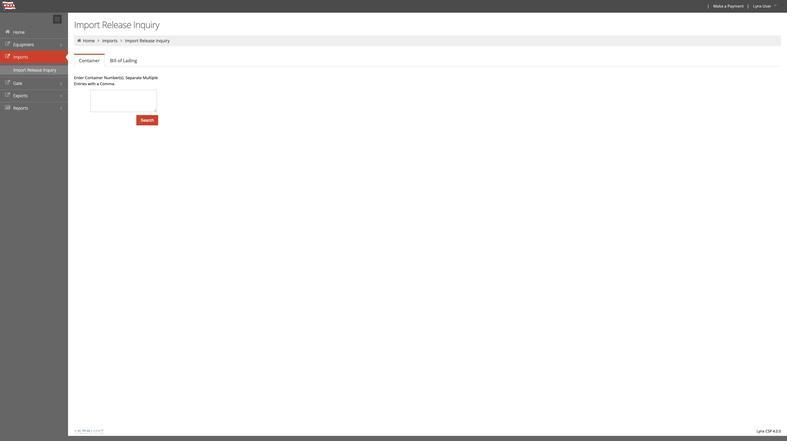 Task type: describe. For each thing, give the bounding box(es) containing it.
a inside enter container number(s).  separate multiple entries with a comma.
[[97, 81, 99, 87]]

gate link
[[0, 77, 68, 90]]

1 vertical spatial import release inquiry link
[[0, 66, 68, 75]]

inquiry for the rightmost import release inquiry link
[[156, 38, 170, 44]]

2 | from the left
[[747, 3, 750, 9]]

make a payment link
[[711, 0, 746, 13]]

entries
[[74, 81, 87, 87]]

4.0.0
[[773, 429, 781, 434]]

exports
[[13, 93, 28, 99]]

1 horizontal spatial release
[[102, 18, 131, 31]]

equipment
[[13, 42, 34, 47]]

multiple
[[143, 75, 158, 80]]

with
[[88, 81, 96, 87]]

exports link
[[0, 90, 68, 102]]

1 horizontal spatial import
[[74, 18, 100, 31]]

of
[[118, 57, 122, 64]]

make a payment
[[714, 3, 744, 9]]

2 horizontal spatial import
[[125, 38, 139, 44]]

0 vertical spatial home image
[[5, 30, 11, 34]]

lynx for lynx user
[[753, 3, 762, 9]]

equipment link
[[0, 38, 68, 51]]

0 vertical spatial import release inquiry
[[74, 18, 159, 31]]

make
[[714, 3, 724, 9]]

0 horizontal spatial imports link
[[0, 51, 68, 63]]

2 angle right image from the left
[[119, 38, 124, 43]]

1 horizontal spatial import release inquiry link
[[125, 38, 170, 44]]

2 horizontal spatial release
[[140, 38, 155, 44]]

bill of lading
[[110, 57, 137, 64]]

1 horizontal spatial home link
[[83, 38, 95, 44]]

search button
[[136, 115, 158, 126]]

bill of lading link
[[105, 54, 142, 67]]

lynx user
[[753, 3, 772, 9]]

0 vertical spatial container
[[79, 57, 100, 64]]



Task type: locate. For each thing, give the bounding box(es) containing it.
0 horizontal spatial import release inquiry link
[[0, 66, 68, 75]]

external link image inside the exports link
[[5, 93, 11, 97]]

external link image for gate
[[5, 81, 11, 85]]

external link image up "bar chart" image on the left top of the page
[[5, 93, 11, 97]]

release
[[102, 18, 131, 31], [140, 38, 155, 44], [27, 67, 42, 73]]

1 horizontal spatial home image
[[77, 38, 82, 43]]

1 horizontal spatial imports
[[102, 38, 118, 44]]

1 vertical spatial inquiry
[[156, 38, 170, 44]]

lynx left user
[[753, 3, 762, 9]]

home link
[[0, 26, 68, 38], [83, 38, 95, 44]]

0 horizontal spatial a
[[97, 81, 99, 87]]

reports link
[[0, 102, 68, 114]]

None text field
[[90, 90, 157, 112]]

1 horizontal spatial imports link
[[102, 38, 118, 44]]

1 angle right image from the left
[[96, 38, 101, 43]]

lynx for lynx csp 4.0.0
[[757, 429, 765, 434]]

0 horizontal spatial imports
[[13, 54, 28, 60]]

enter
[[74, 75, 84, 80]]

imports
[[102, 38, 118, 44], [13, 54, 28, 60]]

external link image for imports
[[5, 54, 11, 59]]

comma.
[[100, 81, 115, 87]]

imports down equipment
[[13, 54, 28, 60]]

1 external link image from the top
[[5, 42, 11, 46]]

1 vertical spatial container
[[85, 75, 103, 80]]

2 vertical spatial import
[[13, 67, 26, 73]]

inquiry for import release inquiry link to the bottom
[[43, 67, 56, 73]]

| right payment
[[747, 3, 750, 9]]

search
[[141, 118, 154, 123]]

home image
[[5, 30, 11, 34], [77, 38, 82, 43]]

a
[[725, 3, 727, 9], [97, 81, 99, 87]]

2 vertical spatial release
[[27, 67, 42, 73]]

import release inquiry for the rightmost import release inquiry link
[[125, 38, 170, 44]]

bill
[[110, 57, 116, 64]]

0 horizontal spatial |
[[708, 3, 710, 9]]

external link image
[[5, 42, 11, 46], [5, 54, 11, 59]]

angle down image
[[773, 3, 779, 8]]

1 vertical spatial external link image
[[5, 54, 11, 59]]

container link
[[74, 55, 105, 67]]

0 horizontal spatial release
[[27, 67, 42, 73]]

external link image inside equipment link
[[5, 42, 11, 46]]

0 vertical spatial external link image
[[5, 81, 11, 85]]

import release inquiry
[[74, 18, 159, 31], [125, 38, 170, 44], [13, 67, 56, 73]]

lynx inside 'link'
[[753, 3, 762, 9]]

lynx
[[753, 3, 762, 9], [757, 429, 765, 434]]

user
[[763, 3, 772, 9]]

|
[[708, 3, 710, 9], [747, 3, 750, 9]]

1 horizontal spatial |
[[747, 3, 750, 9]]

1 external link image from the top
[[5, 81, 11, 85]]

angle right image
[[96, 38, 101, 43], [119, 38, 124, 43]]

enter container number(s).  separate multiple entries with a comma.
[[74, 75, 158, 87]]

1 vertical spatial import
[[125, 38, 139, 44]]

0 vertical spatial lynx
[[753, 3, 762, 9]]

2 vertical spatial import release inquiry
[[13, 67, 56, 73]]

external link image
[[5, 81, 11, 85], [5, 93, 11, 97]]

home link up equipment
[[0, 26, 68, 38]]

external link image left the gate
[[5, 81, 11, 85]]

container up enter
[[79, 57, 100, 64]]

2 external link image from the top
[[5, 93, 11, 97]]

external link image left equipment
[[5, 42, 11, 46]]

lynx user link
[[751, 0, 781, 13]]

1 vertical spatial import release inquiry
[[125, 38, 170, 44]]

1 | from the left
[[708, 3, 710, 9]]

1 vertical spatial release
[[140, 38, 155, 44]]

0 vertical spatial inquiry
[[133, 18, 159, 31]]

0 vertical spatial import release inquiry link
[[125, 38, 170, 44]]

import release inquiry link up gate link
[[0, 66, 68, 75]]

1 vertical spatial external link image
[[5, 93, 11, 97]]

import
[[74, 18, 100, 31], [125, 38, 139, 44], [13, 67, 26, 73]]

reports
[[13, 105, 28, 111]]

external link image for exports
[[5, 93, 11, 97]]

1 horizontal spatial angle right image
[[119, 38, 124, 43]]

external link image for equipment
[[5, 42, 11, 46]]

0 vertical spatial imports link
[[102, 38, 118, 44]]

1 vertical spatial imports link
[[0, 51, 68, 63]]

1 horizontal spatial a
[[725, 3, 727, 9]]

inquiry inside import release inquiry link
[[43, 67, 56, 73]]

1 vertical spatial lynx
[[757, 429, 765, 434]]

number(s).
[[104, 75, 124, 80]]

home
[[13, 29, 25, 35], [83, 38, 95, 44]]

external link image inside imports link
[[5, 54, 11, 59]]

0 vertical spatial imports
[[102, 38, 118, 44]]

0 vertical spatial import
[[74, 18, 100, 31]]

gate
[[13, 80, 22, 86]]

bar chart image
[[5, 106, 11, 110]]

import release inquiry for import release inquiry link to the bottom
[[13, 67, 56, 73]]

0 vertical spatial external link image
[[5, 42, 11, 46]]

0 vertical spatial a
[[725, 3, 727, 9]]

0 horizontal spatial angle right image
[[96, 38, 101, 43]]

container inside enter container number(s).  separate multiple entries with a comma.
[[85, 75, 103, 80]]

home image up container link on the top left of the page
[[77, 38, 82, 43]]

imports up 'bill'
[[102, 38, 118, 44]]

2 external link image from the top
[[5, 54, 11, 59]]

csp
[[766, 429, 772, 434]]

import release inquiry link
[[125, 38, 170, 44], [0, 66, 68, 75]]

home image up equipment link
[[5, 30, 11, 34]]

angle right image up the of
[[119, 38, 124, 43]]

lading
[[123, 57, 137, 64]]

a inside make a payment link
[[725, 3, 727, 9]]

1 vertical spatial home image
[[77, 38, 82, 43]]

0 vertical spatial release
[[102, 18, 131, 31]]

0 horizontal spatial home
[[13, 29, 25, 35]]

1 horizontal spatial home
[[83, 38, 95, 44]]

imports link up 'bill'
[[102, 38, 118, 44]]

home up container link on the top left of the page
[[83, 38, 95, 44]]

a right make
[[725, 3, 727, 9]]

imports link
[[102, 38, 118, 44], [0, 51, 68, 63]]

1 vertical spatial home
[[83, 38, 95, 44]]

separate
[[126, 75, 142, 80]]

a right with
[[97, 81, 99, 87]]

home link up container link on the top left of the page
[[83, 38, 95, 44]]

angle right image up container link on the top left of the page
[[96, 38, 101, 43]]

0 horizontal spatial import
[[13, 67, 26, 73]]

external link image inside gate link
[[5, 81, 11, 85]]

2 vertical spatial inquiry
[[43, 67, 56, 73]]

inquiry
[[133, 18, 159, 31], [156, 38, 170, 44], [43, 67, 56, 73]]

| left make
[[708, 3, 710, 9]]

import release inquiry link up lading
[[125, 38, 170, 44]]

1 vertical spatial a
[[97, 81, 99, 87]]

1 vertical spatial imports
[[13, 54, 28, 60]]

payment
[[728, 3, 744, 9]]

home up equipment
[[13, 29, 25, 35]]

versiant image
[[74, 430, 104, 434]]

0 vertical spatial home
[[13, 29, 25, 35]]

lynx left the csp
[[757, 429, 765, 434]]

container up with
[[85, 75, 103, 80]]

external link image down equipment link
[[5, 54, 11, 59]]

container
[[79, 57, 100, 64], [85, 75, 103, 80]]

0 horizontal spatial home link
[[0, 26, 68, 38]]

lynx csp 4.0.0
[[757, 429, 781, 434]]

0 horizontal spatial home image
[[5, 30, 11, 34]]

imports link down equipment
[[0, 51, 68, 63]]



Task type: vqa. For each thing, say whether or not it's contained in the screenshot.
the trucker interchange receipts
no



